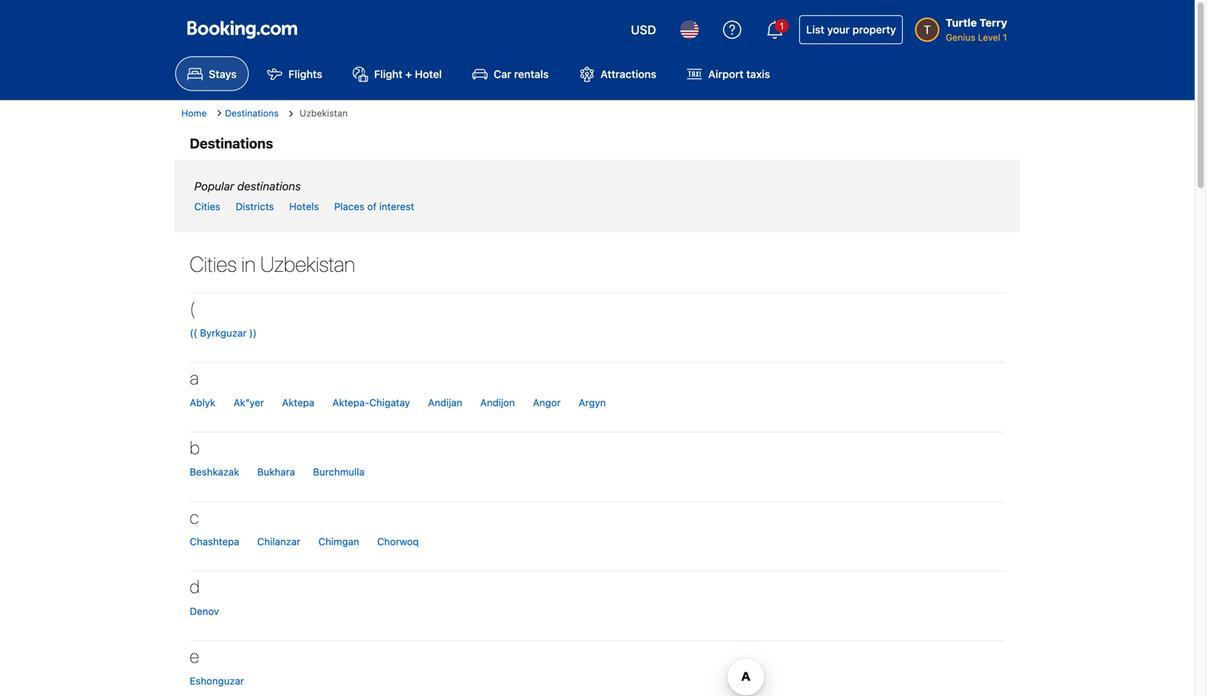 Task type: describe. For each thing, give the bounding box(es) containing it.
list your property
[[807, 23, 897, 36]]

uzbekistan inside uzbekistan link
[[300, 108, 348, 118]]

beshkazak link
[[182, 459, 247, 486]]

chilanzar link
[[250, 529, 308, 556]]

districts
[[236, 201, 274, 212]]

byrkguzar
[[200, 327, 247, 339]]

aktepa-
[[333, 397, 370, 409]]

airport taxis
[[709, 68, 771, 80]]

cities for cities
[[194, 201, 220, 212]]

ablyk link
[[182, 389, 223, 417]]

destinations
[[237, 180, 301, 193]]

stays link
[[175, 56, 249, 91]]

attractions link
[[567, 56, 669, 91]]

attractions
[[601, 68, 657, 80]]

rentals
[[514, 68, 549, 80]]

usd button
[[622, 11, 666, 48]]

booking.com online hotel reservations image
[[188, 21, 297, 39]]

))
[[249, 327, 257, 339]]

hotel
[[415, 68, 442, 80]]

flights link
[[255, 56, 335, 91]]

aktepa link
[[275, 389, 322, 417]]

your
[[828, 23, 850, 36]]

car
[[494, 68, 512, 80]]

((
[[190, 327, 197, 339]]

property
[[853, 23, 897, 36]]

chashtepa link
[[182, 529, 247, 556]]

1 vertical spatial uzbekistan
[[260, 252, 355, 277]]

flights
[[289, 68, 323, 80]]

chilanzar
[[257, 536, 301, 548]]

hotels
[[289, 201, 319, 212]]

in
[[241, 252, 256, 277]]

chashtepa
[[190, 536, 239, 548]]

0 vertical spatial destinations
[[225, 108, 279, 119]]

+
[[405, 68, 412, 80]]

1 vertical spatial destinations
[[190, 135, 273, 152]]

aktepa-chigatay link
[[325, 389, 418, 417]]

argyn
[[579, 397, 606, 409]]

andijan link
[[421, 389, 470, 417]]

eshonguzar
[[190, 676, 244, 687]]

airport taxis link
[[675, 56, 783, 91]]

genius
[[946, 32, 976, 43]]

hotels link
[[282, 193, 327, 220]]

list
[[807, 23, 825, 36]]

taxis
[[747, 68, 771, 80]]

level
[[979, 32, 1001, 43]]

of
[[367, 201, 377, 212]]

car rentals link
[[460, 56, 561, 91]]



Task type: locate. For each thing, give the bounding box(es) containing it.
flight + hotel
[[374, 68, 442, 80]]

andijon
[[481, 397, 515, 409]]

bukhara
[[257, 467, 295, 478]]

e
[[190, 646, 199, 668]]

bukhara link
[[250, 459, 303, 486]]

interest
[[380, 201, 414, 212]]

1 button
[[757, 11, 794, 48]]

aktepa-chigatay
[[333, 397, 410, 409]]

denov link
[[182, 598, 227, 626]]

destinations
[[225, 108, 279, 119], [190, 135, 273, 152]]

places of interest link
[[327, 193, 422, 220]]

flight
[[374, 68, 403, 80]]

ablyk
[[190, 397, 216, 409]]

0 vertical spatial 1
[[780, 21, 784, 31]]

burchmulla
[[313, 467, 365, 478]]

(( byrkguzar )) link
[[182, 320, 265, 347]]

places of interest
[[334, 201, 414, 212]]

uzbekistan down 'flights' in the top left of the page
[[300, 108, 348, 118]]

destinations down destinations link at top
[[190, 135, 273, 152]]

denov
[[190, 606, 219, 618]]

usd
[[631, 22, 657, 37]]

c
[[190, 507, 199, 528]]

angor link
[[526, 389, 569, 417]]

popular
[[194, 180, 234, 193]]

( (( byrkguzar ))
[[190, 298, 257, 339]]

a
[[190, 367, 199, 389]]

eshonguzar link
[[182, 668, 252, 695]]

1 inside button
[[780, 21, 784, 31]]

cities for cities in uzbekistan
[[190, 252, 237, 277]]

0 vertical spatial uzbekistan
[[300, 108, 348, 118]]

stays
[[209, 68, 237, 80]]

destinations link
[[225, 108, 279, 119]]

1 left list
[[780, 21, 784, 31]]

chimgan
[[319, 536, 359, 548]]

turtle terry genius level 1
[[946, 16, 1008, 43]]

cities in uzbekistan
[[190, 252, 355, 277]]

chigatay
[[370, 397, 410, 409]]

1 horizontal spatial 1
[[1004, 32, 1008, 43]]

b
[[190, 437, 200, 459]]

places
[[334, 201, 365, 212]]

burchmulla link
[[306, 459, 372, 486]]

beshkazak
[[190, 467, 239, 478]]

list your property link
[[800, 15, 904, 44]]

0 horizontal spatial 1
[[780, 21, 784, 31]]

0 vertical spatial cities
[[194, 201, 220, 212]]

airport
[[709, 68, 744, 80]]

uzbekistan
[[300, 108, 348, 118], [260, 252, 355, 277]]

1 inside turtle terry genius level 1
[[1004, 32, 1008, 43]]

turtle
[[946, 16, 977, 29]]

1 vertical spatial cities
[[190, 252, 237, 277]]

chorwoq link
[[370, 529, 427, 556]]

car rentals
[[494, 68, 549, 80]]

destinations down stays
[[225, 108, 279, 119]]

home
[[181, 108, 207, 119]]

popular destinations
[[194, 180, 301, 193]]

1
[[780, 21, 784, 31], [1004, 32, 1008, 43]]

districts link
[[228, 193, 282, 220]]

1 right "level"
[[1004, 32, 1008, 43]]

chimgan link
[[311, 529, 367, 556]]

cities link
[[187, 193, 228, 220]]

chorwoq
[[377, 536, 419, 548]]

andijan
[[428, 397, 463, 409]]

cities down popular
[[194, 201, 220, 212]]

uzbekistan link
[[285, 106, 348, 120]]

home link
[[181, 108, 207, 119]]

cities
[[194, 201, 220, 212], [190, 252, 237, 277]]

angor
[[533, 397, 561, 409]]

andijon link
[[473, 389, 523, 417]]

argyn link
[[571, 389, 614, 417]]

ak"yer link
[[226, 389, 272, 417]]

cities left in
[[190, 252, 237, 277]]

1 vertical spatial 1
[[1004, 32, 1008, 43]]

terry
[[980, 16, 1008, 29]]

(
[[190, 298, 195, 319]]

aktepa
[[282, 397, 315, 409]]

ak"yer
[[234, 397, 264, 409]]

d
[[190, 577, 200, 598]]

uzbekistan down hotels 'link'
[[260, 252, 355, 277]]

flight + hotel link
[[341, 56, 454, 91]]



Task type: vqa. For each thing, say whether or not it's contained in the screenshot.
the top transportation
no



